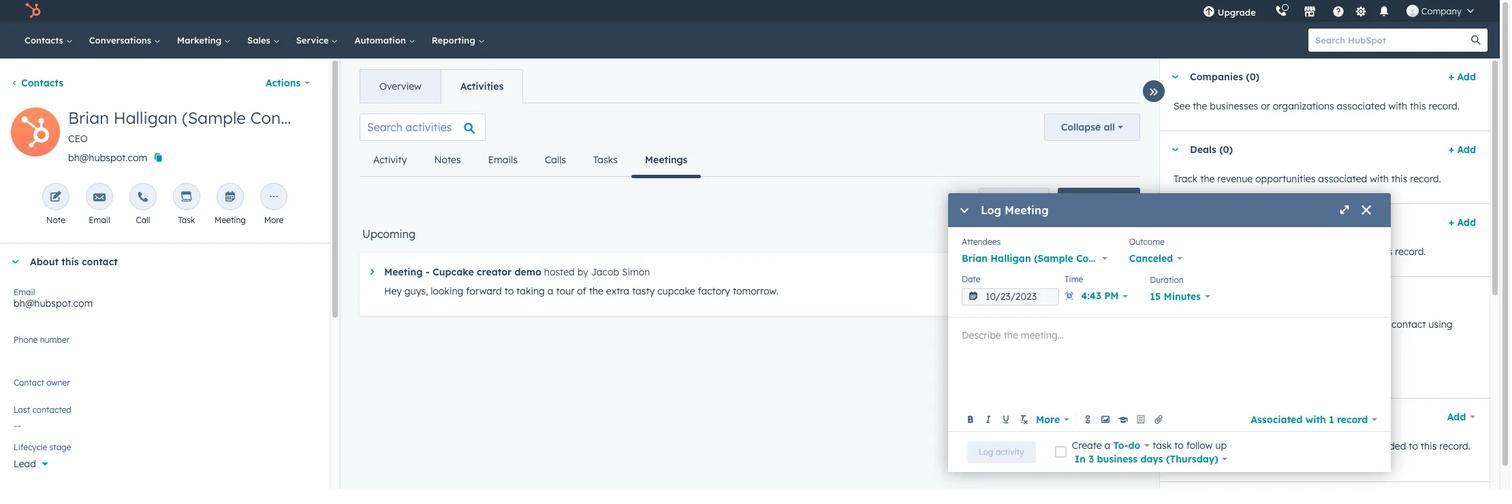 Task type: vqa. For each thing, say whether or not it's contained in the screenshot.
the (Sample to the left
yes



Task type: describe. For each thing, give the bounding box(es) containing it.
companies (0)
[[1190, 71, 1260, 83]]

brian for brian halligan (sample contact) ceo
[[68, 108, 109, 128]]

associated with 1 record button
[[1251, 410, 1377, 429]]

1 vertical spatial bh@hubspot.com
[[14, 298, 93, 310]]

service link
[[288, 22, 346, 59]]

activities
[[1309, 441, 1349, 453]]

revenue
[[1217, 173, 1253, 185]]

last
[[14, 405, 30, 416]]

marketing link
[[169, 22, 239, 59]]

activity
[[996, 447, 1024, 457]]

cupcake
[[433, 266, 474, 279]]

companies
[[1190, 71, 1243, 83]]

log activity button
[[967, 442, 1036, 464]]

sales
[[247, 35, 273, 46]]

0 vertical spatial contacts
[[25, 35, 66, 46]]

follow
[[1186, 440, 1213, 452]]

halligan for brian halligan (sample contact) ceo
[[114, 108, 177, 128]]

extra
[[606, 285, 629, 298]]

collapse all button
[[1044, 114, 1140, 141]]

the inside meeting - cupcake creator demo hosted by jacob simon hey guys, looking forward to taking a tour of the extra tasty cupcake factory tomorrow.
[[589, 285, 603, 298]]

meetings button
[[631, 144, 701, 178]]

caret image for companies
[[1171, 75, 1179, 79]]

track
[[1227, 319, 1250, 331]]

minutes
[[1164, 291, 1201, 303]]

caret image for about
[[11, 261, 19, 264]]

days
[[1141, 453, 1163, 466]]

with down search hubspot search field
[[1389, 100, 1407, 112]]

task to follow up
[[1150, 440, 1227, 452]]

time
[[1065, 275, 1083, 285]]

0 vertical spatial or
[[1261, 100, 1270, 112]]

the for track the revenue opportunities associated with this record.
[[1200, 173, 1215, 185]]

payments
[[1190, 290, 1237, 302]]

+ add for track the revenue opportunities associated with this record.
[[1449, 144, 1476, 156]]

stage
[[49, 443, 71, 453]]

settings image
[[1355, 6, 1367, 18]]

the for see the businesses or organizations associated with this record.
[[1193, 100, 1207, 112]]

phone number
[[14, 335, 70, 345]]

opportunities
[[1255, 173, 1316, 185]]

+ for see the businesses or organizations associated with this record.
[[1449, 71, 1454, 83]]

caret image for deals
[[1171, 148, 1179, 152]]

Search HubSpot search field
[[1309, 29, 1475, 52]]

hubspot
[[1174, 335, 1213, 347]]

pm
[[1104, 290, 1119, 302]]

brian halligan (sample contact) ceo
[[68, 108, 317, 145]]

expand dialog image
[[1339, 206, 1350, 217]]

task image
[[181, 191, 193, 204]]

1
[[1329, 414, 1334, 426]]

hubspot image
[[25, 3, 41, 19]]

(0) for tickets (0)
[[1227, 217, 1240, 229]]

customer
[[1217, 246, 1259, 258]]

all
[[1104, 121, 1115, 134]]

attachments
[[1190, 411, 1251, 424]]

this inside about this contact dropdown button
[[62, 256, 79, 268]]

upgrade image
[[1203, 6, 1215, 18]]

Last contacted text field
[[14, 413, 316, 435]]

overview button
[[360, 70, 441, 103]]

phone
[[14, 335, 38, 345]]

looking
[[431, 285, 463, 298]]

navigation inside upcoming feed
[[360, 144, 701, 178]]

jacob
[[591, 266, 619, 279]]

upcoming feed
[[349, 103, 1151, 332]]

deals (0) button
[[1160, 131, 1443, 168]]

log for log meeting button on the right of page
[[990, 193, 1005, 204]]

with for collect and track payments associated with this contact using hubspot payments.
[[1351, 319, 1370, 331]]

calling icon image
[[1275, 5, 1287, 18]]

to right task
[[1174, 440, 1184, 452]]

activities
[[460, 80, 504, 93]]

task
[[1153, 440, 1172, 452]]

log for log activity button
[[979, 447, 993, 457]]

a inside meeting - cupcake creator demo hosted by jacob simon hey guys, looking forward to taking a tour of the extra tasty cupcake factory tomorrow.
[[548, 285, 553, 298]]

email for email
[[89, 215, 110, 225]]

record
[[1337, 414, 1368, 426]]

in 3 business days (thursday) button
[[1075, 451, 1228, 468]]

automation
[[355, 35, 409, 46]]

about this contact
[[30, 256, 118, 268]]

cupcake
[[657, 285, 695, 298]]

tickets (0) button
[[1160, 204, 1443, 241]]

menu containing company
[[1193, 0, 1484, 22]]

1 vertical spatial contacts link
[[11, 77, 63, 89]]

create meeting
[[1070, 193, 1129, 204]]

uploaded
[[1364, 441, 1406, 453]]

call image
[[137, 191, 149, 204]]

+ add button for see the businesses or organizations associated with this record.
[[1449, 69, 1476, 85]]

to left your
[[1274, 441, 1283, 453]]

log right minimize dialog icon
[[981, 204, 1001, 217]]

3 + add from the top
[[1449, 217, 1476, 229]]

email image
[[93, 191, 106, 204]]

1 vertical spatial or
[[1352, 441, 1361, 453]]

meeting inside meeting - cupcake creator demo hosted by jacob simon hey guys, looking forward to taking a tour of the extra tasty cupcake factory tomorrow.
[[384, 266, 423, 279]]

associated for payments
[[1300, 319, 1349, 331]]

calls
[[545, 154, 566, 166]]

companies (0) button
[[1160, 59, 1443, 95]]

demo
[[515, 266, 541, 279]]

emails button
[[475, 144, 531, 176]]

more button
[[1033, 410, 1072, 429]]

15
[[1150, 291, 1161, 303]]

with for track the revenue opportunities associated with this record.
[[1370, 173, 1389, 185]]

brian halligan (sample contact) button
[[962, 249, 1117, 268]]

15 minutes
[[1150, 291, 1201, 303]]

notes
[[434, 154, 461, 166]]

tasks
[[593, 154, 618, 166]]

4:43 pm button
[[1065, 287, 1128, 307]]

contact) for brian halligan (sample contact)
[[1076, 253, 1117, 265]]

0 horizontal spatial more
[[264, 215, 284, 225]]

(0) for payments (0)
[[1240, 290, 1254, 302]]

track for track the revenue opportunities associated with this record.
[[1174, 173, 1198, 185]]

to-
[[1113, 440, 1128, 452]]

date
[[962, 275, 981, 285]]

company button
[[1398, 0, 1482, 22]]

track the revenue opportunities associated with this record.
[[1174, 173, 1441, 185]]

see for see the files attached to your activities or uploaded to this record.
[[1174, 441, 1190, 453]]

edit button
[[11, 108, 60, 161]]

navigation containing overview
[[360, 69, 523, 104]]

brian halligan (sample contact)
[[962, 253, 1117, 265]]

more inside popup button
[[1036, 414, 1060, 426]]

your
[[1286, 441, 1306, 453]]

actions button
[[257, 69, 319, 97]]

last contacted
[[14, 405, 71, 416]]

canceled
[[1129, 253, 1173, 265]]

using
[[1429, 319, 1453, 331]]

associated for opportunities
[[1318, 173, 1367, 185]]

notifications image
[[1378, 6, 1390, 18]]

lead button
[[14, 451, 316, 473]]

associated with 1 record
[[1251, 414, 1368, 426]]

+ add button for track the revenue opportunities associated with this record.
[[1449, 142, 1476, 158]]

contact owner no owner
[[14, 378, 70, 396]]

this inside collect and track payments associated with this contact using hubspot payments.
[[1373, 319, 1389, 331]]



Task type: locate. For each thing, give the bounding box(es) containing it.
bh@hubspot.com down ceo
[[68, 152, 147, 164]]

a left the tour
[[548, 285, 553, 298]]

email for email bh@hubspot.com
[[14, 287, 35, 298]]

log meeting inside button
[[990, 193, 1038, 204]]

caret image left about
[[11, 261, 19, 264]]

MM/DD/YYYY text field
[[962, 289, 1059, 306]]

(sample for brian halligan (sample contact) ceo
[[182, 108, 246, 128]]

create for create meeting
[[1070, 193, 1095, 204]]

owner up last contacted
[[30, 384, 57, 396]]

or right the businesses
[[1261, 100, 1270, 112]]

0 horizontal spatial brian
[[68, 108, 109, 128]]

contact inside about this contact dropdown button
[[82, 256, 118, 268]]

0 horizontal spatial (sample
[[182, 108, 246, 128]]

caret image inside tickets (0) dropdown button
[[1171, 221, 1179, 224]]

taking
[[516, 285, 545, 298]]

activity button
[[360, 144, 421, 176]]

associated right organizations
[[1337, 100, 1386, 112]]

help image
[[1332, 6, 1344, 18]]

log
[[990, 193, 1005, 204], [981, 204, 1001, 217], [979, 447, 993, 457]]

-
[[426, 266, 430, 279]]

halligan inside brian halligan (sample contact) ceo
[[114, 108, 177, 128]]

2 + add button from the top
[[1449, 142, 1476, 158]]

the left revenue
[[1200, 173, 1215, 185]]

3
[[1089, 453, 1094, 466]]

up
[[1215, 440, 1227, 452]]

brian up ceo
[[68, 108, 109, 128]]

hey
[[384, 285, 402, 298]]

2 vertical spatial + add
[[1449, 217, 1476, 229]]

notes button
[[421, 144, 475, 176]]

contact) down actions
[[250, 108, 317, 128]]

with left '1'
[[1306, 414, 1326, 426]]

with for track the customer requests associated with this record.
[[1355, 246, 1374, 258]]

caret image inside companies (0) dropdown button
[[1171, 75, 1179, 79]]

contact)
[[250, 108, 317, 128], [1076, 253, 1117, 265]]

0 vertical spatial track
[[1174, 173, 1198, 185]]

marketplaces image
[[1304, 6, 1316, 18]]

task
[[178, 215, 195, 225]]

1 vertical spatial contacts
[[21, 77, 63, 89]]

tasks button
[[580, 144, 631, 176]]

tickets
[[1190, 217, 1224, 229]]

marketing
[[177, 35, 224, 46]]

by
[[577, 266, 588, 279]]

the down tickets
[[1200, 246, 1215, 258]]

with down close dialog icon
[[1355, 246, 1374, 258]]

duration
[[1150, 275, 1184, 285]]

meeting image
[[224, 191, 236, 204]]

(0) up track
[[1240, 290, 1254, 302]]

0 vertical spatial contact
[[82, 256, 118, 268]]

1 vertical spatial see
[[1174, 441, 1190, 453]]

1 horizontal spatial (sample
[[1034, 253, 1073, 265]]

3 + from the top
[[1449, 217, 1454, 229]]

1 vertical spatial halligan
[[991, 253, 1031, 265]]

1 horizontal spatial halligan
[[991, 253, 1031, 265]]

files
[[1210, 441, 1228, 453]]

a left "to-"
[[1105, 440, 1111, 452]]

add for + add button for see the businesses or organizations associated with this record.
[[1457, 71, 1476, 83]]

0 horizontal spatial or
[[1261, 100, 1270, 112]]

3 + add button from the top
[[1449, 215, 1476, 231]]

simon
[[622, 266, 650, 279]]

of
[[577, 285, 586, 298]]

business
[[1097, 453, 1138, 466]]

1 navigation from the top
[[360, 69, 523, 104]]

contact) inside brian halligan (sample contact) ceo
[[250, 108, 317, 128]]

brian inside popup button
[[962, 253, 988, 265]]

note image
[[50, 191, 62, 204]]

outcome
[[1129, 237, 1165, 247]]

organizations
[[1273, 100, 1334, 112]]

lead
[[14, 458, 36, 471]]

create for create a
[[1072, 440, 1102, 452]]

(0) right deals
[[1219, 144, 1233, 156]]

+ add for see the businesses or organizations associated with this record.
[[1449, 71, 1476, 83]]

brian for brian halligan (sample contact)
[[962, 253, 988, 265]]

1 horizontal spatial contact)
[[1076, 253, 1117, 265]]

this
[[1410, 100, 1426, 112], [1392, 173, 1408, 185], [1376, 246, 1392, 258], [62, 256, 79, 268], [1373, 319, 1389, 331], [1421, 441, 1437, 453]]

reporting
[[432, 35, 478, 46]]

close dialog image
[[1361, 206, 1372, 217]]

contacts down hubspot link
[[25, 35, 66, 46]]

1 vertical spatial contact)
[[1076, 253, 1117, 265]]

note
[[46, 215, 65, 225]]

0 vertical spatial halligan
[[114, 108, 177, 128]]

1 vertical spatial + add
[[1449, 144, 1476, 156]]

caret image inside upcoming feed
[[371, 269, 374, 275]]

contacted
[[32, 405, 71, 416]]

add for third + add button from the top of the page
[[1457, 217, 1476, 229]]

contact) for brian halligan (sample contact) ceo
[[250, 108, 317, 128]]

Phone number text field
[[14, 333, 316, 360]]

0 vertical spatial create
[[1070, 193, 1095, 204]]

with inside collect and track payments associated with this contact using hubspot payments.
[[1351, 319, 1370, 331]]

1 vertical spatial email
[[14, 287, 35, 298]]

(sample inside brian halligan (sample contact) popup button
[[1034, 253, 1073, 265]]

0 vertical spatial navigation
[[360, 69, 523, 104]]

1 + add button from the top
[[1449, 69, 1476, 85]]

2 see from the top
[[1174, 441, 1190, 453]]

1 horizontal spatial email
[[89, 215, 110, 225]]

a
[[548, 285, 553, 298], [1105, 440, 1111, 452]]

see for see the businesses or organizations associated with this record.
[[1174, 100, 1190, 112]]

1 + add from the top
[[1449, 71, 1476, 83]]

notifications button
[[1372, 0, 1396, 22]]

businesses
[[1210, 100, 1258, 112]]

tomorrow.
[[733, 285, 778, 298]]

(sample inside brian halligan (sample contact) ceo
[[182, 108, 246, 128]]

menu
[[1193, 0, 1484, 22]]

1 vertical spatial a
[[1105, 440, 1111, 452]]

reporting link
[[424, 22, 493, 59]]

track up duration
[[1174, 246, 1198, 258]]

caret image for payments
[[1171, 294, 1179, 297]]

see up (thursday)
[[1174, 441, 1190, 453]]

2 + from the top
[[1449, 144, 1454, 156]]

caret image inside deals (0) dropdown button
[[1171, 148, 1179, 152]]

tasty
[[632, 285, 655, 298]]

record.
[[1429, 100, 1460, 112], [1410, 173, 1441, 185], [1395, 246, 1426, 258], [1440, 441, 1471, 453]]

+ add
[[1449, 71, 1476, 83], [1449, 144, 1476, 156], [1449, 217, 1476, 229]]

1 see from the top
[[1174, 100, 1190, 112]]

or
[[1261, 100, 1270, 112], [1352, 441, 1361, 453]]

1 vertical spatial track
[[1174, 246, 1198, 258]]

or down record
[[1352, 441, 1361, 453]]

(0) for companies (0)
[[1246, 71, 1260, 83]]

associated down tickets (0) dropdown button
[[1303, 246, 1352, 258]]

to left taking
[[504, 285, 514, 298]]

brian inside brian halligan (sample contact) ceo
[[68, 108, 109, 128]]

1 vertical spatial +
[[1449, 144, 1454, 156]]

log left activity
[[979, 447, 993, 457]]

collect and track payments associated with this contact using hubspot payments.
[[1174, 319, 1453, 347]]

brian
[[68, 108, 109, 128], [962, 253, 988, 265]]

payments (0) button
[[1160, 277, 1471, 314]]

with
[[1389, 100, 1407, 112], [1370, 173, 1389, 185], [1355, 246, 1374, 258], [1351, 319, 1370, 331], [1306, 414, 1326, 426]]

no owner button
[[14, 376, 316, 398]]

bh@hubspot.com
[[68, 152, 147, 164], [14, 298, 93, 310]]

0 horizontal spatial contact)
[[250, 108, 317, 128]]

track down deals
[[1174, 173, 1198, 185]]

contact inside collect and track payments associated with this contact using hubspot payments.
[[1392, 319, 1426, 331]]

email bh@hubspot.com
[[14, 287, 93, 310]]

add
[[1457, 71, 1476, 83], [1457, 144, 1476, 156], [1457, 217, 1476, 229], [1447, 411, 1466, 424]]

see down companies
[[1174, 100, 1190, 112]]

with inside popup button
[[1306, 414, 1326, 426]]

see the files attached to your activities or uploaded to this record.
[[1174, 441, 1471, 453]]

0 vertical spatial more
[[264, 215, 284, 225]]

conversations link
[[81, 22, 169, 59]]

the down companies
[[1193, 100, 1207, 112]]

4:43 pm
[[1081, 290, 1119, 302]]

meetings
[[645, 154, 688, 166]]

1 vertical spatial more
[[1036, 414, 1060, 426]]

(sample for brian halligan (sample contact)
[[1034, 253, 1073, 265]]

0 vertical spatial + add button
[[1449, 69, 1476, 85]]

email inside 'email bh@hubspot.com'
[[14, 287, 35, 298]]

menu item
[[1265, 0, 1268, 22]]

minimize dialog image
[[959, 206, 970, 217]]

caret image down duration
[[1171, 294, 1179, 297]]

1 vertical spatial + add button
[[1449, 142, 1476, 158]]

1 vertical spatial contact
[[1392, 319, 1426, 331]]

caret image left companies
[[1171, 75, 1179, 79]]

attendees
[[962, 237, 1001, 247]]

jacob simon image
[[1406, 5, 1419, 17]]

attached
[[1231, 441, 1271, 453]]

0 vertical spatial (sample
[[182, 108, 246, 128]]

(0) right tickets
[[1227, 217, 1240, 229]]

the up (thursday)
[[1193, 441, 1207, 453]]

to-do
[[1113, 440, 1141, 452]]

navigation
[[360, 69, 523, 104], [360, 144, 701, 178]]

0 horizontal spatial a
[[548, 285, 553, 298]]

settings link
[[1353, 4, 1370, 18]]

1 horizontal spatial more
[[1036, 414, 1060, 426]]

upgrade
[[1218, 7, 1256, 18]]

log up attendees at the right of page
[[990, 193, 1005, 204]]

2 vertical spatial + add button
[[1449, 215, 1476, 231]]

the for see the files attached to your activities or uploaded to this record.
[[1193, 441, 1207, 453]]

see the businesses or organizations associated with this record.
[[1174, 100, 1460, 112]]

0 vertical spatial a
[[548, 285, 553, 298]]

caret image
[[1171, 75, 1179, 79], [1171, 148, 1179, 152], [1171, 221, 1179, 224], [11, 261, 19, 264], [371, 269, 374, 275], [1171, 294, 1179, 297]]

contact
[[82, 256, 118, 268], [1392, 319, 1426, 331]]

2 vertical spatial +
[[1449, 217, 1454, 229]]

0 vertical spatial see
[[1174, 100, 1190, 112]]

0 vertical spatial email
[[89, 215, 110, 225]]

caret image inside about this contact dropdown button
[[11, 261, 19, 264]]

add for + add button related to track the revenue opportunities associated with this record.
[[1457, 144, 1476, 156]]

+ for track the revenue opportunities associated with this record.
[[1449, 144, 1454, 156]]

halligan for brian halligan (sample contact)
[[991, 253, 1031, 265]]

1 + from the top
[[1449, 71, 1454, 83]]

add inside popup button
[[1447, 411, 1466, 424]]

associated inside collect and track payments associated with this contact using hubspot payments.
[[1300, 319, 1349, 331]]

1 track from the top
[[1174, 173, 1198, 185]]

1 horizontal spatial brian
[[962, 253, 988, 265]]

caret image down upcoming
[[371, 269, 374, 275]]

caret image for tickets
[[1171, 221, 1179, 224]]

collect
[[1174, 319, 1204, 331]]

overview
[[379, 80, 422, 93]]

sales link
[[239, 22, 288, 59]]

marketplaces button
[[1295, 0, 1324, 22]]

search image
[[1471, 35, 1481, 45]]

to right uploaded
[[1409, 441, 1418, 453]]

log activity
[[979, 447, 1024, 457]]

call
[[136, 215, 150, 225]]

contact left using
[[1392, 319, 1426, 331]]

2 track from the top
[[1174, 246, 1198, 258]]

associated down the payments (0) dropdown button
[[1300, 319, 1349, 331]]

caret image inside the payments (0) dropdown button
[[1171, 294, 1179, 297]]

bh@hubspot.com up number
[[14, 298, 93, 310]]

associated for requests
[[1303, 246, 1352, 258]]

requests
[[1262, 246, 1301, 258]]

caret image left tickets
[[1171, 221, 1179, 224]]

caret image left deals
[[1171, 148, 1179, 152]]

calling icon button
[[1270, 2, 1293, 20]]

0 vertical spatial bh@hubspot.com
[[68, 152, 147, 164]]

Search activities search field
[[360, 114, 486, 141]]

contacts link up 'edit' popup button on the left top of page
[[11, 77, 63, 89]]

canceled button
[[1129, 249, 1182, 268]]

payments.
[[1216, 335, 1263, 347]]

contacts link down hubspot link
[[16, 22, 81, 59]]

deals (0)
[[1190, 144, 1233, 156]]

navigation containing activity
[[360, 144, 701, 178]]

collapse all
[[1061, 121, 1115, 134]]

0 horizontal spatial contact
[[82, 256, 118, 268]]

associated up 'expand dialog' icon
[[1318, 173, 1367, 185]]

log inside upcoming feed
[[990, 193, 1005, 204]]

brian down attendees at the right of page
[[962, 253, 988, 265]]

0 vertical spatial contacts link
[[16, 22, 81, 59]]

to inside meeting - cupcake creator demo hosted by jacob simon hey guys, looking forward to taking a tour of the extra tasty cupcake factory tomorrow.
[[504, 285, 514, 298]]

0 vertical spatial brian
[[68, 108, 109, 128]]

1 vertical spatial (sample
[[1034, 253, 1073, 265]]

1 horizontal spatial or
[[1352, 441, 1361, 453]]

create inside button
[[1070, 193, 1095, 204]]

more image
[[268, 191, 280, 204]]

the right of at the left of page
[[589, 285, 603, 298]]

to-do button
[[1113, 438, 1150, 454]]

with up close dialog icon
[[1370, 173, 1389, 185]]

lifecycle
[[14, 443, 47, 453]]

contact) up time
[[1076, 253, 1117, 265]]

halligan inside brian halligan (sample contact) popup button
[[991, 253, 1031, 265]]

service
[[296, 35, 331, 46]]

0 vertical spatial contact)
[[250, 108, 317, 128]]

the for track the customer requests associated with this record.
[[1200, 246, 1215, 258]]

0 horizontal spatial email
[[14, 287, 35, 298]]

1 horizontal spatial contact
[[1392, 319, 1426, 331]]

collapse
[[1061, 121, 1101, 134]]

activity
[[373, 154, 407, 166]]

email down about
[[14, 287, 35, 298]]

1 vertical spatial navigation
[[360, 144, 701, 178]]

0 vertical spatial +
[[1449, 71, 1454, 83]]

1 vertical spatial brian
[[962, 253, 988, 265]]

contact) inside popup button
[[1076, 253, 1117, 265]]

1 horizontal spatial a
[[1105, 440, 1111, 452]]

(0) for deals (0)
[[1219, 144, 1233, 156]]

contacts up 'edit' popup button on the left top of page
[[21, 77, 63, 89]]

meeting - cupcake creator demo hosted by jacob simon hey guys, looking forward to taking a tour of the extra tasty cupcake factory tomorrow.
[[384, 266, 778, 298]]

more
[[264, 215, 284, 225], [1036, 414, 1060, 426]]

company
[[1421, 5, 1462, 16]]

owner up contacted
[[46, 378, 70, 388]]

0 horizontal spatial halligan
[[114, 108, 177, 128]]

2 + add from the top
[[1449, 144, 1476, 156]]

15 minutes button
[[1150, 287, 1210, 307]]

contact right about
[[82, 256, 118, 268]]

meeting
[[1007, 193, 1038, 204], [1098, 193, 1129, 204], [1005, 204, 1049, 217], [215, 215, 246, 225], [384, 266, 423, 279]]

0 vertical spatial + add
[[1449, 71, 1476, 83]]

email down email image
[[89, 215, 110, 225]]

1 vertical spatial create
[[1072, 440, 1102, 452]]

(0) up the businesses
[[1246, 71, 1260, 83]]

create a
[[1072, 440, 1113, 452]]

with down the payments (0) dropdown button
[[1351, 319, 1370, 331]]

track for track the customer requests associated with this record.
[[1174, 246, 1198, 258]]

2 navigation from the top
[[360, 144, 701, 178]]



